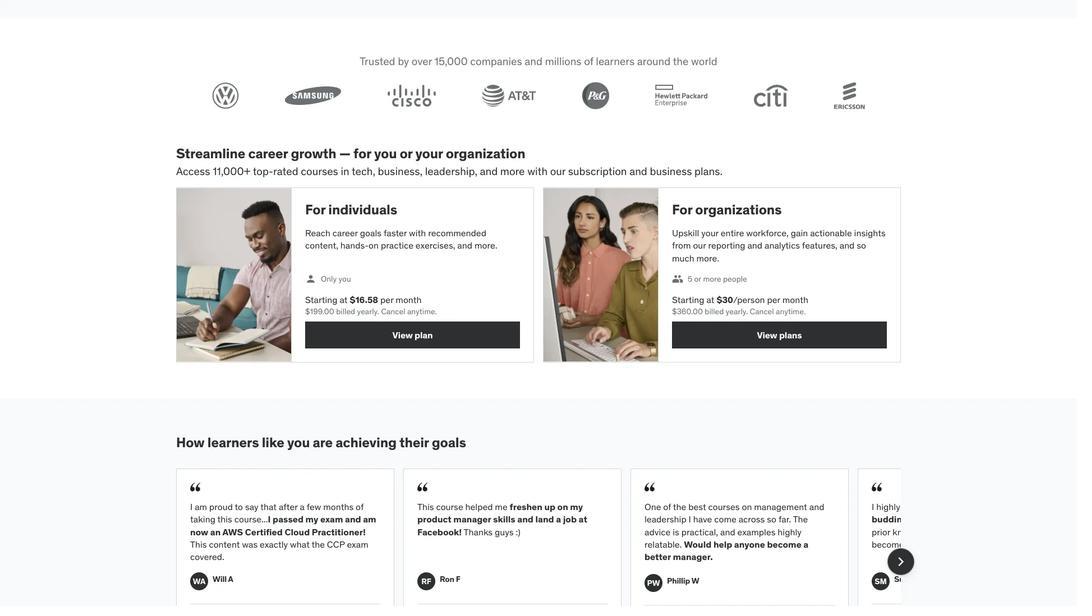 Task type: vqa. For each thing, say whether or not it's contained in the screenshot.
For individuals's "For"
yes



Task type: describe. For each thing, give the bounding box(es) containing it.
subscription
[[569, 164, 627, 178]]

starting at $16.58 per month $199.00 billed yearly. cancel anytime.
[[305, 294, 437, 317]]

and left millions
[[525, 55, 543, 68]]

so inside upskill your entire workforce, gain actionable insights from our reporting and analytics features, and so much more.
[[857, 240, 867, 251]]

small image
[[673, 273, 684, 285]]

this inside the i am proud to say that after a few months of taking this course...
[[218, 514, 232, 525]]

pw
[[648, 578, 660, 588]]

millions
[[545, 55, 582, 68]]

practitioner!
[[312, 526, 366, 538]]

am inside "i passed my exam and am now an aws certified cloud practitioner! this content was exactly what the ccp exam covered."
[[363, 514, 377, 525]]

att&t logo image
[[482, 85, 537, 107]]

month inside starting at $16.58 per month $199.00 billed yearly. cancel anytime.
[[396, 294, 422, 305]]

freshen
[[510, 501, 543, 513]]

and down workforce,
[[748, 240, 763, 251]]

phillip
[[667, 576, 691, 586]]

f
[[456, 574, 461, 584]]

faster
[[384, 227, 407, 239]]

so inside one of the best courses on management and leadership i have come across so far. the advice is practical, and examples highly relatable.
[[768, 514, 777, 525]]

now
[[190, 526, 208, 538]]

a inside freshen up on my product manager skills and land a job at facebook!
[[556, 514, 561, 525]]

in
[[341, 164, 350, 178]]

skills
[[493, 514, 516, 525]]

will
[[213, 574, 227, 584]]

per inside starting at $16.58 per month $199.00 billed yearly. cancel anytime.
[[381, 294, 394, 305]]

me
[[495, 501, 508, 513]]

for inside streamline career growth — for you or your organization access 11,000+ top-rated courses in tech, business, leadership, and more with our subscription and business plans.
[[354, 145, 371, 162]]

of right millions
[[585, 55, 594, 68]]

tools
[[1017, 526, 1036, 538]]

would
[[684, 539, 712, 550]]

sm
[[875, 576, 887, 586]]

1 horizontal spatial this
[[418, 501, 434, 513]]

workforce,
[[747, 227, 789, 239]]

more inside streamline career growth — for you or your organization access 11,000+ top-rated courses in tech, business, leadership, and more with our subscription and business plans.
[[501, 164, 525, 178]]

after inside even people with no prior knowledge of any visualization tools can become a master after completing this course.
[[944, 539, 963, 550]]

practice
[[381, 240, 414, 251]]

1 vertical spatial or
[[695, 274, 702, 284]]

of inside even people with no prior knowledge of any visualization tools can become a master after completing this course.
[[939, 526, 947, 538]]

1 vertical spatial more
[[704, 274, 722, 284]]

how
[[176, 434, 205, 451]]

budding
[[872, 514, 908, 525]]

upskill
[[673, 227, 700, 239]]

at for $16.58
[[340, 294, 348, 305]]

recommend this course for all budding data scientists.
[[872, 501, 1030, 525]]

next image
[[893, 553, 911, 571]]

that
[[261, 501, 277, 513]]

of inside the i am proud to say that after a few months of taking this course...
[[356, 501, 364, 513]]

thanks guys :)
[[462, 526, 521, 538]]

a inside even people with no prior knowledge of any visualization tools can become a master after completing this course.
[[907, 539, 912, 550]]

product
[[418, 514, 452, 525]]

and inside reach career goals faster with recommended content, hands-on practice exercises, and more.
[[458, 240, 473, 251]]

i highly
[[872, 501, 903, 513]]

$199.00
[[305, 307, 334, 317]]

features,
[[803, 240, 838, 251]]

recommended
[[428, 227, 487, 239]]

more. inside upskill your entire workforce, gain actionable insights from our reporting and analytics features, and so much more.
[[697, 252, 720, 264]]

covered.
[[190, 551, 224, 563]]

per inside starting at $30 /person per month $360.00 billed yearly. cancel anytime.
[[768, 294, 781, 305]]

examples
[[738, 526, 776, 538]]

across
[[739, 514, 765, 525]]

cloud
[[285, 526, 310, 538]]

business
[[650, 164, 692, 178]]

much
[[673, 252, 695, 264]]

1 horizontal spatial highly
[[877, 501, 901, 513]]

—
[[339, 145, 351, 162]]

for for for organizations
[[673, 201, 693, 218]]

my inside freshen up on my product manager skills and land a job at facebook!
[[571, 501, 583, 513]]

reach career goals faster with recommended content, hands-on practice exercises, and more.
[[305, 227, 498, 251]]

billed inside starting at $30 /person per month $360.00 billed yearly. cancel anytime.
[[705, 307, 724, 317]]

your inside upskill your entire workforce, gain actionable insights from our reporting and analytics features, and so much more.
[[702, 227, 719, 239]]

:)
[[516, 526, 521, 538]]

1 horizontal spatial you
[[339, 274, 351, 284]]

from
[[673, 240, 691, 251]]

actionable
[[811, 227, 853, 239]]

practical,
[[682, 526, 719, 538]]

i am proud to say that after a few months of taking this course...
[[190, 501, 364, 525]]

our inside streamline career growth — for you or your organization access 11,000+ top-rated courses in tech, business, leadership, and more with our subscription and business plans.
[[551, 164, 566, 178]]

career for streamline
[[248, 145, 288, 162]]

carousel element
[[176, 469, 1077, 606]]

this inside recommend this course for all budding data scientists.
[[957, 501, 973, 513]]

volkswagen logo image
[[212, 82, 239, 109]]

completing
[[965, 539, 1010, 550]]

by
[[398, 55, 409, 68]]

yearly. inside starting at $30 /person per month $360.00 billed yearly. cancel anytime.
[[726, 307, 748, 317]]

proud
[[209, 501, 233, 513]]

i for highly
[[872, 501, 875, 513]]

guys
[[495, 526, 514, 538]]

few
[[307, 501, 321, 513]]

even people with no prior knowledge of any visualization tools can become a master after completing this course.
[[872, 514, 1059, 550]]

and down come
[[721, 526, 736, 538]]

our inside upskill your entire workforce, gain actionable insights from our reporting and analytics features, and so much more.
[[694, 240, 707, 251]]

organizations
[[696, 201, 782, 218]]

view plan link
[[305, 322, 520, 349]]

reach
[[305, 227, 331, 239]]

only you
[[321, 274, 351, 284]]

0 horizontal spatial you
[[287, 434, 310, 451]]

courses inside streamline career growth — for you or your organization access 11,000+ top-rated courses in tech, business, leadership, and more with our subscription and business plans.
[[301, 164, 338, 178]]

cancel inside starting at $30 /person per month $360.00 billed yearly. cancel anytime.
[[750, 307, 775, 317]]

scientists.
[[932, 514, 976, 525]]

yearly. inside starting at $16.58 per month $199.00 billed yearly. cancel anytime.
[[357, 307, 380, 317]]

on inside one of the best courses on management and leadership i have come across so far. the advice is practical, and examples highly relatable.
[[742, 501, 752, 513]]

for organizations
[[673, 201, 782, 218]]

and down actionable
[[840, 240, 855, 251]]

exactly
[[260, 539, 288, 550]]

achieving
[[336, 434, 397, 451]]

ccp
[[327, 539, 345, 550]]

$360.00
[[673, 307, 703, 317]]

trusted
[[360, 55, 396, 68]]

procter & gamble logo image
[[583, 82, 610, 109]]

people inside even people with no prior knowledge of any visualization tools can become a master after completing this course.
[[1000, 514, 1028, 525]]

tech,
[[352, 164, 376, 178]]

more. inside reach career goals faster with recommended content, hands-on practice exercises, and more.
[[475, 240, 498, 251]]

thanks
[[464, 526, 493, 538]]

companies
[[471, 55, 523, 68]]

the inside "i passed my exam and am now an aws certified cloud practitioner! this content was exactly what the ccp exam covered."
[[312, 539, 325, 550]]

months
[[323, 501, 354, 513]]

$30
[[717, 294, 734, 305]]

insights
[[855, 227, 886, 239]]

advice
[[645, 526, 671, 538]]

like
[[262, 434, 284, 451]]

visualization
[[965, 526, 1015, 538]]

aws
[[223, 526, 243, 538]]

entire
[[721, 227, 745, 239]]

help
[[714, 539, 733, 550]]

0 horizontal spatial learners
[[208, 434, 259, 451]]

helped
[[466, 501, 493, 513]]

how learners like you are achieving their goals
[[176, 434, 466, 451]]

leadership
[[645, 514, 687, 525]]

to
[[235, 501, 243, 513]]

and left business
[[630, 164, 648, 178]]

for for for individuals
[[305, 201, 326, 218]]

a inside the i am proud to say that after a few months of taking this course...
[[300, 501, 305, 513]]

small image
[[305, 273, 317, 285]]

starting at $30 /person per month $360.00 billed yearly. cancel anytime.
[[673, 294, 809, 317]]

0 vertical spatial people
[[724, 274, 748, 284]]

rf
[[422, 576, 432, 586]]

my inside "i passed my exam and am now an aws certified cloud practitioner! this content was exactly what the ccp exam covered."
[[306, 514, 319, 525]]



Task type: locate. For each thing, give the bounding box(es) containing it.
starting up $199.00
[[305, 294, 338, 305]]

i for passed
[[268, 514, 271, 525]]

0 vertical spatial you
[[374, 145, 397, 162]]

course inside recommend this course for all budding data scientists.
[[975, 501, 1004, 513]]

view left plans
[[758, 329, 778, 341]]

our right from
[[694, 240, 707, 251]]

at left $16.58
[[340, 294, 348, 305]]

cancel down /person
[[750, 307, 775, 317]]

2 horizontal spatial this
[[1012, 539, 1027, 550]]

1 horizontal spatial for
[[673, 201, 693, 218]]

career up hands-
[[333, 227, 358, 239]]

become down far.
[[768, 539, 802, 550]]

1 horizontal spatial yearly.
[[726, 307, 748, 317]]

1 horizontal spatial with
[[528, 164, 548, 178]]

job
[[563, 514, 577, 525]]

streamline career growth — for you or your organization access 11,000+ top-rated courses in tech, business, leadership, and more with our subscription and business plans.
[[176, 145, 723, 178]]

learners left like on the bottom left of the page
[[208, 434, 259, 451]]

your up reporting
[[702, 227, 719, 239]]

0 horizontal spatial highly
[[778, 526, 802, 538]]

0 horizontal spatial yearly.
[[357, 307, 380, 317]]

starting inside starting at $30 /person per month $360.00 billed yearly. cancel anytime.
[[673, 294, 705, 305]]

with
[[528, 164, 548, 178], [409, 227, 426, 239], [1030, 514, 1047, 525]]

0 horizontal spatial at
[[340, 294, 348, 305]]

0 horizontal spatial my
[[306, 514, 319, 525]]

cisco logo image
[[388, 85, 436, 107]]

0 horizontal spatial goals
[[360, 227, 382, 239]]

yearly. down $16.58
[[357, 307, 380, 317]]

of up leadership
[[664, 501, 672, 513]]

any
[[949, 526, 963, 538]]

0 vertical spatial or
[[400, 145, 413, 162]]

yearly.
[[357, 307, 380, 317], [726, 307, 748, 317]]

billed inside starting at $16.58 per month $199.00 billed yearly. cancel anytime.
[[336, 307, 355, 317]]

freshen up on my product manager skills and land a job at facebook!
[[418, 501, 588, 538]]

goals up hands-
[[360, 227, 382, 239]]

1 horizontal spatial cancel
[[750, 307, 775, 317]]

this inside even people with no prior knowledge of any visualization tools can become a master after completing this course.
[[1012, 539, 1027, 550]]

1 month from the left
[[396, 294, 422, 305]]

0 vertical spatial the
[[673, 55, 689, 68]]

so left far.
[[768, 514, 777, 525]]

the
[[794, 514, 809, 525]]

am up practitioner!
[[363, 514, 377, 525]]

am inside the i am proud to say that after a few months of taking this course...
[[195, 501, 207, 513]]

1 become from the left
[[768, 539, 802, 550]]

your up 'leadership,'
[[416, 145, 443, 162]]

leadership,
[[425, 164, 478, 178]]

starting for $16.58
[[305, 294, 338, 305]]

with inside streamline career growth — for you or your organization access 11,000+ top-rated courses in tech, business, leadership, and more with our subscription and business plans.
[[528, 164, 548, 178]]

on right up
[[558, 501, 569, 513]]

at inside starting at $30 /person per month $360.00 billed yearly. cancel anytime.
[[707, 294, 715, 305]]

so down insights
[[857, 240, 867, 251]]

1 vertical spatial with
[[409, 227, 426, 239]]

i inside one of the best courses on management and leadership i have come across so far. the advice is practical, and examples highly relatable.
[[689, 514, 692, 525]]

ericsson logo image
[[835, 82, 866, 109]]

passed
[[273, 514, 304, 525]]

0 horizontal spatial starting
[[305, 294, 338, 305]]

a down knowledge
[[907, 539, 912, 550]]

starting for $30
[[673, 294, 705, 305]]

our left subscription
[[551, 164, 566, 178]]

1 horizontal spatial my
[[571, 501, 583, 513]]

2 starting from the left
[[673, 294, 705, 305]]

1 horizontal spatial am
[[363, 514, 377, 525]]

on left practice
[[369, 240, 379, 251]]

come
[[715, 514, 737, 525]]

streamline
[[176, 145, 245, 162]]

and up practitioner!
[[345, 514, 361, 525]]

1 horizontal spatial exam
[[347, 539, 369, 550]]

2 yearly. from the left
[[726, 307, 748, 317]]

a
[[228, 574, 233, 584]]

facebook!
[[418, 526, 462, 538]]

1 horizontal spatial or
[[695, 274, 702, 284]]

was
[[242, 539, 258, 550]]

2 month from the left
[[783, 294, 809, 305]]

the inside one of the best courses on management and leadership i have come across so far. the advice is practical, and examples highly relatable.
[[674, 501, 687, 513]]

billed down $30
[[705, 307, 724, 317]]

plan
[[415, 329, 433, 341]]

anytime. up plans
[[776, 307, 806, 317]]

content
[[209, 539, 240, 550]]

view for for organizations
[[758, 329, 778, 341]]

this inside "i passed my exam and am now an aws certified cloud practitioner! this content was exactly what the ccp exam covered."
[[190, 539, 207, 550]]

0 horizontal spatial this
[[218, 514, 232, 525]]

the left 'best'
[[674, 501, 687, 513]]

2 become from the left
[[872, 539, 905, 550]]

for inside recommend this course for all budding data scientists.
[[1006, 501, 1018, 513]]

view for for individuals
[[393, 329, 413, 341]]

starting inside starting at $16.58 per month $199.00 billed yearly. cancel anytime.
[[305, 294, 338, 305]]

1 anytime. from the left
[[407, 307, 437, 317]]

1 horizontal spatial course
[[975, 501, 1004, 513]]

so
[[857, 240, 867, 251], [768, 514, 777, 525]]

and down organization
[[480, 164, 498, 178]]

organization
[[446, 145, 526, 162]]

m
[[917, 574, 924, 584]]

analytics
[[765, 240, 801, 251]]

0 vertical spatial exam
[[321, 514, 343, 525]]

0 horizontal spatial am
[[195, 501, 207, 513]]

0 horizontal spatial per
[[381, 294, 394, 305]]

2 course from the left
[[975, 501, 1004, 513]]

1 horizontal spatial per
[[768, 294, 781, 305]]

i up budding
[[872, 501, 875, 513]]

5
[[688, 274, 693, 284]]

ron f
[[440, 574, 461, 584]]

people down all
[[1000, 514, 1028, 525]]

your inside streamline career growth — for you or your organization access 11,000+ top-rated courses in tech, business, leadership, and more with our subscription and business plans.
[[416, 145, 443, 162]]

my up job
[[571, 501, 583, 513]]

or right 5
[[695, 274, 702, 284]]

0 horizontal spatial more
[[501, 164, 525, 178]]

highly inside one of the best courses on management and leadership i have come across so far. the advice is practical, and examples highly relatable.
[[778, 526, 802, 538]]

for up upskill
[[673, 201, 693, 218]]

0 vertical spatial for
[[354, 145, 371, 162]]

0 vertical spatial this
[[957, 501, 973, 513]]

people up $30
[[724, 274, 748, 284]]

1 horizontal spatial more.
[[697, 252, 720, 264]]

and
[[525, 55, 543, 68], [480, 164, 498, 178], [630, 164, 648, 178], [458, 240, 473, 251], [748, 240, 763, 251], [840, 240, 855, 251], [810, 501, 825, 513], [345, 514, 361, 525], [518, 514, 534, 525], [721, 526, 736, 538]]

1 vertical spatial you
[[339, 274, 351, 284]]

1 cancel from the left
[[381, 307, 406, 317]]

1 vertical spatial this
[[190, 539, 207, 550]]

1 horizontal spatial on
[[558, 501, 569, 513]]

and inside freshen up on my product manager skills and land a job at facebook!
[[518, 514, 534, 525]]

anytime. up plan
[[407, 307, 437, 317]]

this up product
[[418, 501, 434, 513]]

at inside freshen up on my product manager skills and land a job at facebook!
[[579, 514, 588, 525]]

2 horizontal spatial on
[[742, 501, 752, 513]]

0 horizontal spatial more.
[[475, 240, 498, 251]]

0 vertical spatial highly
[[877, 501, 901, 513]]

courses inside one of the best courses on management and leadership i have come across so far. the advice is practical, and examples highly relatable.
[[709, 501, 740, 513]]

on up across
[[742, 501, 752, 513]]

1 horizontal spatial learners
[[596, 55, 635, 68]]

anytime. inside starting at $16.58 per month $199.00 billed yearly. cancel anytime.
[[407, 307, 437, 317]]

1 horizontal spatial this
[[957, 501, 973, 513]]

2 for from the left
[[673, 201, 693, 218]]

i for am
[[190, 501, 193, 513]]

0 vertical spatial career
[[248, 145, 288, 162]]

0 vertical spatial so
[[857, 240, 867, 251]]

1 for from the left
[[305, 201, 326, 218]]

highly up budding
[[877, 501, 901, 513]]

2 per from the left
[[768, 294, 781, 305]]

2 anytime. from the left
[[776, 307, 806, 317]]

month inside starting at $30 /person per month $360.00 billed yearly. cancel anytime.
[[783, 294, 809, 305]]

after up passed
[[279, 501, 298, 513]]

1 vertical spatial learners
[[208, 434, 259, 451]]

can
[[1039, 526, 1053, 538]]

at right job
[[579, 514, 588, 525]]

1 horizontal spatial people
[[1000, 514, 1028, 525]]

more. down reporting
[[697, 252, 720, 264]]

course up product
[[436, 501, 464, 513]]

relatable.
[[645, 539, 682, 550]]

and down recommended on the left top of the page
[[458, 240, 473, 251]]

1 vertical spatial our
[[694, 240, 707, 251]]

rated
[[273, 164, 298, 178]]

goals right their
[[432, 434, 466, 451]]

0 horizontal spatial this
[[190, 539, 207, 550]]

starting up $360.00
[[673, 294, 705, 305]]

1 vertical spatial goals
[[432, 434, 466, 451]]

trusted by over 15,000 companies and millions of learners around the world
[[360, 55, 718, 68]]

1 course from the left
[[436, 501, 464, 513]]

15,000
[[435, 55, 468, 68]]

1 horizontal spatial anytime.
[[776, 307, 806, 317]]

1 horizontal spatial billed
[[705, 307, 724, 317]]

surya
[[895, 574, 916, 584]]

at
[[340, 294, 348, 305], [707, 294, 715, 305], [579, 514, 588, 525]]

view
[[393, 329, 413, 341], [758, 329, 778, 341]]

or
[[400, 145, 413, 162], [695, 274, 702, 284]]

business,
[[378, 164, 423, 178]]

all
[[1020, 501, 1030, 513]]

will a
[[213, 574, 233, 584]]

1 horizontal spatial your
[[702, 227, 719, 239]]

at left $30
[[707, 294, 715, 305]]

0 horizontal spatial anytime.
[[407, 307, 437, 317]]

a left job
[[556, 514, 561, 525]]

2 vertical spatial this
[[1012, 539, 1027, 550]]

0 vertical spatial your
[[416, 145, 443, 162]]

1 horizontal spatial for
[[1006, 501, 1018, 513]]

my down 'few'
[[306, 514, 319, 525]]

per
[[381, 294, 394, 305], [768, 294, 781, 305]]

1 vertical spatial so
[[768, 514, 777, 525]]

1 horizontal spatial goals
[[432, 434, 466, 451]]

1 horizontal spatial courses
[[709, 501, 740, 513]]

0 horizontal spatial with
[[409, 227, 426, 239]]

billed down $16.58
[[336, 307, 355, 317]]

this down tools
[[1012, 539, 1027, 550]]

one of the best courses on management and leadership i have come across so far. the advice is practical, and examples highly relatable.
[[645, 501, 825, 550]]

this down now
[[190, 539, 207, 550]]

am
[[195, 501, 207, 513], [363, 514, 377, 525]]

am up the taking on the bottom of the page
[[195, 501, 207, 513]]

0 vertical spatial more
[[501, 164, 525, 178]]

$16.58
[[350, 294, 378, 305]]

on
[[369, 240, 379, 251], [558, 501, 569, 513], [742, 501, 752, 513]]

for right —
[[354, 145, 371, 162]]

plans
[[780, 329, 802, 341]]

1 yearly. from the left
[[357, 307, 380, 317]]

up
[[545, 501, 556, 513]]

become inside even people with no prior knowledge of any visualization tools can become a master after completing this course.
[[872, 539, 905, 550]]

with inside even people with no prior knowledge of any visualization tools can become a master after completing this course.
[[1030, 514, 1047, 525]]

what
[[290, 539, 310, 550]]

upskill your entire workforce, gain actionable insights from our reporting and analytics features, and so much more.
[[673, 227, 886, 264]]

1 vertical spatial for
[[1006, 501, 1018, 513]]

1 starting from the left
[[305, 294, 338, 305]]

1 horizontal spatial after
[[944, 539, 963, 550]]

0 horizontal spatial course
[[436, 501, 464, 513]]

and down 'freshen'
[[518, 514, 534, 525]]

wa
[[193, 576, 206, 586]]

this
[[418, 501, 434, 513], [190, 539, 207, 550]]

1 vertical spatial this
[[218, 514, 232, 525]]

world
[[692, 55, 718, 68]]

i down that
[[268, 514, 271, 525]]

this up scientists.
[[957, 501, 973, 513]]

1 vertical spatial my
[[306, 514, 319, 525]]

a down the the
[[804, 539, 809, 550]]

0 horizontal spatial cancel
[[381, 307, 406, 317]]

courses down growth
[[301, 164, 338, 178]]

0 horizontal spatial so
[[768, 514, 777, 525]]

with inside reach career goals faster with recommended content, hands-on practice exercises, and more.
[[409, 227, 426, 239]]

after inside the i am proud to say that after a few months of taking this course...
[[279, 501, 298, 513]]

citi logo image
[[754, 85, 789, 107]]

this down proud
[[218, 514, 232, 525]]

and inside "i passed my exam and am now an aws certified cloud practitioner! this content was exactly what the ccp exam covered."
[[345, 514, 361, 525]]

on inside freshen up on my product manager skills and land a job at facebook!
[[558, 501, 569, 513]]

exam right ccp
[[347, 539, 369, 550]]

1 horizontal spatial career
[[333, 227, 358, 239]]

2 horizontal spatial with
[[1030, 514, 1047, 525]]

samsung logo image
[[285, 86, 342, 105]]

w
[[692, 576, 700, 586]]

1 horizontal spatial more
[[704, 274, 722, 284]]

an
[[210, 526, 221, 538]]

view plans
[[758, 329, 802, 341]]

0 vertical spatial after
[[279, 501, 298, 513]]

career inside streamline career growth — for you or your organization access 11,000+ top-rated courses in tech, business, leadership, and more with our subscription and business plans.
[[248, 145, 288, 162]]

learners left "around"
[[596, 55, 635, 68]]

1 billed from the left
[[336, 307, 355, 317]]

1 horizontal spatial our
[[694, 240, 707, 251]]

2 vertical spatial you
[[287, 434, 310, 451]]

highly down far.
[[778, 526, 802, 538]]

more right 5
[[704, 274, 722, 284]]

1 vertical spatial am
[[363, 514, 377, 525]]

over
[[412, 55, 432, 68]]

i
[[190, 501, 193, 513], [872, 501, 875, 513], [268, 514, 271, 525], [689, 514, 692, 525]]

0 horizontal spatial or
[[400, 145, 413, 162]]

of inside one of the best courses on management and leadership i have come across so far. the advice is practical, and examples highly relatable.
[[664, 501, 672, 513]]

more down organization
[[501, 164, 525, 178]]

content,
[[305, 240, 338, 251]]

0 vertical spatial our
[[551, 164, 566, 178]]

career up top-
[[248, 145, 288, 162]]

have
[[694, 514, 713, 525]]

0 horizontal spatial on
[[369, 240, 379, 251]]

career for reach
[[333, 227, 358, 239]]

0 horizontal spatial courses
[[301, 164, 338, 178]]

management
[[755, 501, 808, 513]]

you up business,
[[374, 145, 397, 162]]

1 vertical spatial highly
[[778, 526, 802, 538]]

0 vertical spatial am
[[195, 501, 207, 513]]

become inside would help anyone become a better manager.
[[768, 539, 802, 550]]

cancel up view plan at the bottom
[[381, 307, 406, 317]]

on inside reach career goals faster with recommended content, hands-on practice exercises, and more.
[[369, 240, 379, 251]]

the left world
[[673, 55, 689, 68]]

anytime. inside starting at $30 /person per month $360.00 billed yearly. cancel anytime.
[[776, 307, 806, 317]]

no
[[1049, 514, 1059, 525]]

land
[[536, 514, 554, 525]]

or up business,
[[400, 145, 413, 162]]

become down prior
[[872, 539, 905, 550]]

view left plan
[[393, 329, 413, 341]]

0 vertical spatial courses
[[301, 164, 338, 178]]

hewlett packard enterprise logo image
[[655, 85, 708, 107]]

i up the taking on the bottom of the page
[[190, 501, 193, 513]]

exam down months
[[321, 514, 343, 525]]

0 vertical spatial learners
[[596, 55, 635, 68]]

0 horizontal spatial your
[[416, 145, 443, 162]]

master
[[914, 539, 942, 550]]

after down any
[[944, 539, 963, 550]]

/person
[[734, 294, 765, 305]]

more. down recommended on the left top of the page
[[475, 240, 498, 251]]

you
[[374, 145, 397, 162], [339, 274, 351, 284], [287, 434, 310, 451]]

a inside would help anyone become a better manager.
[[804, 539, 809, 550]]

1 horizontal spatial so
[[857, 240, 867, 251]]

per right /person
[[768, 294, 781, 305]]

plans.
[[695, 164, 723, 178]]

month
[[396, 294, 422, 305], [783, 294, 809, 305]]

2 cancel from the left
[[750, 307, 775, 317]]

say
[[245, 501, 259, 513]]

career inside reach career goals faster with recommended content, hands-on practice exercises, and more.
[[333, 227, 358, 239]]

course...
[[235, 514, 268, 525]]

starting
[[305, 294, 338, 305], [673, 294, 705, 305]]

2 horizontal spatial at
[[707, 294, 715, 305]]

0 horizontal spatial exam
[[321, 514, 343, 525]]

per right $16.58
[[381, 294, 394, 305]]

0 vertical spatial my
[[571, 501, 583, 513]]

at inside starting at $16.58 per month $199.00 billed yearly. cancel anytime.
[[340, 294, 348, 305]]

2 view from the left
[[758, 329, 778, 341]]

0 vertical spatial goals
[[360, 227, 382, 239]]

yearly. down $30
[[726, 307, 748, 317]]

i left have on the bottom right of the page
[[689, 514, 692, 525]]

2 vertical spatial with
[[1030, 514, 1047, 525]]

course.
[[1029, 539, 1058, 550]]

knowledge
[[893, 526, 937, 538]]

1 vertical spatial exam
[[347, 539, 369, 550]]

of right months
[[356, 501, 364, 513]]

i inside the i am proud to say that after a few months of taking this course...
[[190, 501, 193, 513]]

0 horizontal spatial for
[[354, 145, 371, 162]]

or inside streamline career growth — for you or your organization access 11,000+ top-rated courses in tech, business, leadership, and more with our subscription and business plans.
[[400, 145, 413, 162]]

0 horizontal spatial become
[[768, 539, 802, 550]]

2 billed from the left
[[705, 307, 724, 317]]

courses up come
[[709, 501, 740, 513]]

people
[[724, 274, 748, 284], [1000, 514, 1028, 525]]

for left all
[[1006, 501, 1018, 513]]

1 vertical spatial the
[[674, 501, 687, 513]]

cancel inside starting at $16.58 per month $199.00 billed yearly. cancel anytime.
[[381, 307, 406, 317]]

1 per from the left
[[381, 294, 394, 305]]

month up view plan at the bottom
[[396, 294, 422, 305]]

and right management
[[810, 501, 825, 513]]

at for $30
[[707, 294, 715, 305]]

0 horizontal spatial month
[[396, 294, 422, 305]]

growth
[[291, 145, 337, 162]]

would help anyone become a better manager.
[[645, 539, 809, 563]]

around
[[638, 55, 671, 68]]

for individuals
[[305, 201, 397, 218]]

of left any
[[939, 526, 947, 538]]

the left ccp
[[312, 539, 325, 550]]

you inside streamline career growth — for you or your organization access 11,000+ top-rated courses in tech, business, leadership, and more with our subscription and business plans.
[[374, 145, 397, 162]]

course up even
[[975, 501, 1004, 513]]

view plan
[[393, 329, 433, 341]]

0 horizontal spatial for
[[305, 201, 326, 218]]

i inside "i passed my exam and am now an aws certified cloud practitioner! this content was exactly what the ccp exam covered."
[[268, 514, 271, 525]]

manager
[[454, 514, 491, 525]]

you right only
[[339, 274, 351, 284]]

surya m
[[895, 574, 924, 584]]

2 horizontal spatial you
[[374, 145, 397, 162]]

you left are
[[287, 434, 310, 451]]

for up reach
[[305, 201, 326, 218]]

1 view from the left
[[393, 329, 413, 341]]

1 vertical spatial more.
[[697, 252, 720, 264]]

a left 'few'
[[300, 501, 305, 513]]

month up plans
[[783, 294, 809, 305]]

goals inside reach career goals faster with recommended content, hands-on practice exercises, and more.
[[360, 227, 382, 239]]

0 horizontal spatial our
[[551, 164, 566, 178]]



